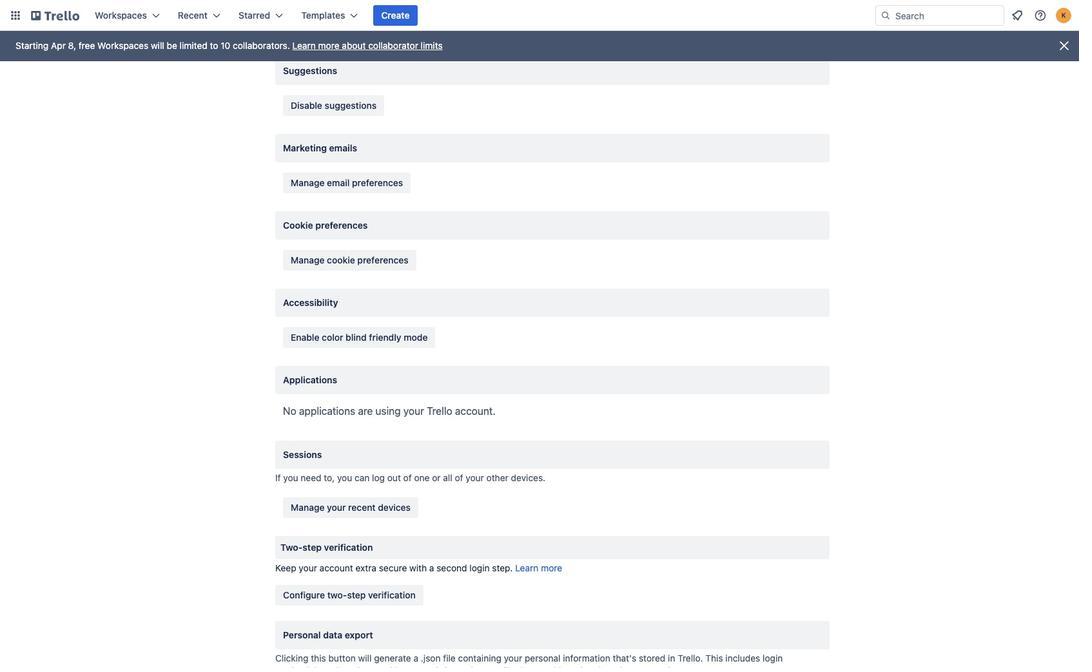 Task type: describe. For each thing, give the bounding box(es) containing it.
personal
[[525, 653, 561, 664]]

2 you from the left
[[337, 473, 352, 484]]

friendly
[[369, 332, 402, 343]]

1 vertical spatial learn
[[515, 563, 539, 574]]

board
[[559, 666, 583, 669]]

1 vertical spatial verification
[[368, 590, 416, 601]]

1 and from the left
[[324, 666, 339, 669]]

1 you from the left
[[283, 473, 298, 484]]

that's
[[613, 653, 637, 664]]

no
[[283, 406, 297, 417]]

devices.
[[511, 473, 546, 484]]

accessibility
[[283, 297, 338, 308]]

enable color blind friendly mode link
[[283, 328, 436, 348]]

.json
[[421, 653, 441, 664]]

data,
[[518, 666, 539, 669]]

workspaces inside dropdown button
[[95, 10, 147, 21]]

extra
[[356, 563, 377, 574]]

2 and from the left
[[541, 666, 557, 669]]

switch to… image
[[9, 9, 22, 22]]

account.
[[455, 406, 496, 417]]

keep your account extra secure with a second login step. learn more
[[275, 563, 563, 574]]

create button
[[374, 5, 418, 26]]

settings,
[[342, 666, 378, 669]]

learn more link
[[515, 563, 563, 574]]

your right keep
[[299, 563, 317, 574]]

1 of from the left
[[404, 473, 412, 484]]

two-
[[328, 590, 347, 601]]

can
[[355, 473, 370, 484]]

in
[[668, 653, 676, 664]]

1 horizontal spatial a
[[429, 563, 434, 574]]

recent
[[348, 502, 376, 513]]

suggestions
[[283, 65, 337, 76]]

primary element
[[0, 0, 1080, 31]]

workspace
[[604, 666, 650, 669]]

enable
[[291, 332, 320, 343]]

cookie preferences
[[283, 220, 368, 231]]

keep
[[275, 563, 296, 574]]

all
[[443, 473, 453, 484]]

starred button
[[231, 5, 291, 26]]

will inside clicking this button will generate a .json file containing your personal information that's stored in trello. this includes login credentials and settings, paid account information, profile data, and board and workspace settings.
[[358, 653, 372, 664]]

if you need to, you can log out of one or all of your other devices.
[[275, 473, 546, 484]]

0 vertical spatial verification
[[324, 542, 373, 553]]

collaborators.
[[233, 40, 290, 51]]

disable suggestions
[[291, 100, 377, 111]]

file
[[443, 653, 456, 664]]

manage email preferences link
[[283, 173, 411, 193]]

starred
[[239, 10, 270, 21]]

configure
[[283, 590, 325, 601]]

your inside clicking this button will generate a .json file containing your personal information that's stored in trello. this includes login credentials and settings, paid account information, profile data, and board and workspace settings.
[[504, 653, 523, 664]]

two-step verification
[[281, 542, 373, 553]]

other
[[487, 473, 509, 484]]

limits
[[421, 40, 443, 51]]

email
[[327, 177, 350, 188]]

kendallparks02 (kendallparks02) image
[[1056, 8, 1072, 23]]

manage for manage email preferences
[[291, 177, 325, 188]]

0 vertical spatial more
[[318, 40, 340, 51]]

your left recent
[[327, 502, 346, 513]]

mode
[[404, 332, 428, 343]]

templates button
[[294, 5, 366, 26]]

3 and from the left
[[586, 666, 601, 669]]

color
[[322, 332, 343, 343]]

personal data export
[[283, 630, 373, 641]]

this
[[311, 653, 326, 664]]

information,
[[436, 666, 486, 669]]

your right using
[[404, 406, 424, 417]]

with
[[410, 563, 427, 574]]

are
[[358, 406, 373, 417]]

about
[[342, 40, 366, 51]]

devices
[[378, 502, 411, 513]]

or
[[432, 473, 441, 484]]

recent
[[178, 10, 208, 21]]

if
[[275, 473, 281, 484]]

collaborator
[[368, 40, 419, 51]]

export
[[345, 630, 373, 641]]

emails
[[329, 143, 357, 154]]

cookie
[[283, 220, 313, 231]]

manage for manage cookie preferences
[[291, 255, 325, 266]]

1 vertical spatial workspaces
[[97, 40, 148, 51]]

manage for manage your recent devices
[[291, 502, 325, 513]]

suggestions
[[325, 100, 377, 111]]

paid
[[380, 666, 398, 669]]

1 horizontal spatial more
[[541, 563, 563, 574]]



Task type: vqa. For each thing, say whether or not it's contained in the screenshot.
the rightmost step
yes



Task type: locate. For each thing, give the bounding box(es) containing it.
1 manage from the top
[[291, 177, 325, 188]]

1 horizontal spatial account
[[400, 666, 434, 669]]

clicking
[[275, 653, 309, 664]]

credentials
[[275, 666, 321, 669]]

0 vertical spatial login
[[470, 563, 490, 574]]

1 horizontal spatial and
[[541, 666, 557, 669]]

2 horizontal spatial and
[[586, 666, 601, 669]]

of right all
[[455, 473, 463, 484]]

no applications are using your trello account.
[[283, 406, 496, 417]]

0 horizontal spatial login
[[470, 563, 490, 574]]

1 vertical spatial login
[[763, 653, 783, 664]]

configure two-step verification
[[283, 590, 416, 601]]

will left be
[[151, 40, 164, 51]]

workspaces
[[95, 10, 147, 21], [97, 40, 148, 51]]

3 manage from the top
[[291, 502, 325, 513]]

1 vertical spatial preferences
[[316, 220, 368, 231]]

verification
[[324, 542, 373, 553], [368, 590, 416, 601]]

includes
[[726, 653, 761, 664]]

you right to,
[[337, 473, 352, 484]]

and down the button
[[324, 666, 339, 669]]

out
[[388, 473, 401, 484]]

2 vertical spatial preferences
[[358, 255, 409, 266]]

1 horizontal spatial you
[[337, 473, 352, 484]]

second
[[437, 563, 467, 574]]

open information menu image
[[1035, 9, 1047, 22]]

will up settings,
[[358, 653, 372, 664]]

preferences up "cookie"
[[316, 220, 368, 231]]

0 horizontal spatial and
[[324, 666, 339, 669]]

1 vertical spatial a
[[414, 653, 419, 664]]

disable suggestions link
[[283, 95, 385, 116]]

sessions
[[283, 450, 322, 461]]

blind
[[346, 332, 367, 343]]

manage cookie preferences link
[[283, 250, 416, 271]]

your up profile
[[504, 653, 523, 664]]

0 notifications image
[[1010, 8, 1026, 23]]

step up configure
[[303, 542, 322, 553]]

of
[[404, 473, 412, 484], [455, 473, 463, 484]]

learn up the suggestions
[[293, 40, 316, 51]]

login left "step."
[[470, 563, 490, 574]]

login inside clicking this button will generate a .json file containing your personal information that's stored in trello. this includes login credentials and settings, paid account information, profile data, and board and workspace settings.
[[763, 653, 783, 664]]

manage
[[291, 177, 325, 188], [291, 255, 325, 266], [291, 502, 325, 513]]

preferences right email
[[352, 177, 403, 188]]

a right with
[[429, 563, 434, 574]]

learn
[[293, 40, 316, 51], [515, 563, 539, 574]]

0 horizontal spatial of
[[404, 473, 412, 484]]

disable
[[291, 100, 322, 111]]

learn right "step."
[[515, 563, 539, 574]]

be
[[167, 40, 177, 51]]

apr
[[51, 40, 66, 51]]

cookie
[[327, 255, 355, 266]]

2 manage from the top
[[291, 255, 325, 266]]

verification up extra
[[324, 542, 373, 553]]

more left about at the left top of page
[[318, 40, 340, 51]]

button
[[329, 653, 356, 664]]

to,
[[324, 473, 335, 484]]

preferences for cookie
[[358, 255, 409, 266]]

0 vertical spatial learn
[[293, 40, 316, 51]]

one
[[414, 473, 430, 484]]

learn more about collaborator limits link
[[293, 40, 443, 51]]

0 horizontal spatial account
[[320, 563, 353, 574]]

1 horizontal spatial of
[[455, 473, 463, 484]]

1 horizontal spatial step
[[347, 590, 366, 601]]

free
[[79, 40, 95, 51]]

more right "step."
[[541, 563, 563, 574]]

search image
[[881, 10, 891, 21]]

profile
[[489, 666, 515, 669]]

containing
[[458, 653, 502, 664]]

configure two-step verification link
[[275, 586, 424, 606]]

your left "other"
[[466, 473, 484, 484]]

account down two-step verification
[[320, 563, 353, 574]]

Search field
[[891, 6, 1004, 25]]

to
[[210, 40, 218, 51]]

verification down secure
[[368, 590, 416, 601]]

0 vertical spatial step
[[303, 542, 322, 553]]

need
[[301, 473, 322, 484]]

you
[[283, 473, 298, 484], [337, 473, 352, 484]]

10
[[221, 40, 230, 51]]

limited
[[180, 40, 208, 51]]

a left .json at the left bottom of page
[[414, 653, 419, 664]]

templates
[[301, 10, 345, 21]]

back to home image
[[31, 5, 79, 26]]

1 vertical spatial step
[[347, 590, 366, 601]]

0 horizontal spatial will
[[151, 40, 164, 51]]

login
[[470, 563, 490, 574], [763, 653, 783, 664]]

settings.
[[652, 666, 688, 669]]

applications
[[283, 375, 337, 386]]

using
[[376, 406, 401, 417]]

more
[[318, 40, 340, 51], [541, 563, 563, 574]]

0 vertical spatial a
[[429, 563, 434, 574]]

1 vertical spatial more
[[541, 563, 563, 574]]

login right includes
[[763, 653, 783, 664]]

0 vertical spatial preferences
[[352, 177, 403, 188]]

workspaces button
[[87, 5, 168, 26]]

1 vertical spatial manage
[[291, 255, 325, 266]]

enable color blind friendly mode
[[291, 332, 428, 343]]

marketing emails
[[283, 143, 357, 154]]

account
[[320, 563, 353, 574], [400, 666, 434, 669]]

1 horizontal spatial learn
[[515, 563, 539, 574]]

information
[[563, 653, 611, 664]]

1 horizontal spatial login
[[763, 653, 783, 664]]

8,
[[68, 40, 76, 51]]

workspaces up free at the top
[[95, 10, 147, 21]]

0 horizontal spatial step
[[303, 542, 322, 553]]

manage left "cookie"
[[291, 255, 325, 266]]

0 horizontal spatial a
[[414, 653, 419, 664]]

preferences for email
[[352, 177, 403, 188]]

and
[[324, 666, 339, 669], [541, 666, 557, 669], [586, 666, 601, 669]]

secure
[[379, 563, 407, 574]]

personal
[[283, 630, 321, 641]]

manage left email
[[291, 177, 325, 188]]

starting
[[15, 40, 49, 51]]

a inside clicking this button will generate a .json file containing your personal information that's stored in trello. this includes login credentials and settings, paid account information, profile data, and board and workspace settings.
[[414, 653, 419, 664]]

0 horizontal spatial more
[[318, 40, 340, 51]]

0 vertical spatial will
[[151, 40, 164, 51]]

account inside clicking this button will generate a .json file containing your personal information that's stored in trello. this includes login credentials and settings, paid account information, profile data, and board and workspace settings.
[[400, 666, 434, 669]]

manage down need
[[291, 502, 325, 513]]

0 vertical spatial workspaces
[[95, 10, 147, 21]]

manage email preferences
[[291, 177, 403, 188]]

0 horizontal spatial you
[[283, 473, 298, 484]]

trello.
[[678, 653, 703, 664]]

account down .json at the left bottom of page
[[400, 666, 434, 669]]

2 vertical spatial manage
[[291, 502, 325, 513]]

1 vertical spatial will
[[358, 653, 372, 664]]

2 of from the left
[[455, 473, 463, 484]]

manage your recent devices link
[[283, 498, 419, 519]]

data
[[323, 630, 343, 641]]

1 vertical spatial account
[[400, 666, 434, 669]]

1 horizontal spatial will
[[358, 653, 372, 664]]

stored
[[639, 653, 666, 664]]

and down personal
[[541, 666, 557, 669]]

0 vertical spatial account
[[320, 563, 353, 574]]

starting apr 8, free workspaces will be limited to 10 collaborators. learn more about collaborator limits
[[15, 40, 443, 51]]

preferences right "cookie"
[[358, 255, 409, 266]]

you right the if
[[283, 473, 298, 484]]

0 horizontal spatial learn
[[293, 40, 316, 51]]

manage cookie preferences
[[291, 255, 409, 266]]

step down extra
[[347, 590, 366, 601]]

0 vertical spatial manage
[[291, 177, 325, 188]]

trello
[[427, 406, 453, 417]]

this
[[706, 653, 723, 664]]

step.
[[492, 563, 513, 574]]

clicking this button will generate a .json file containing your personal information that's stored in trello. this includes login credentials and settings, paid account information, profile data, and board and workspace settings.
[[275, 653, 783, 669]]

workspaces down workspaces dropdown button
[[97, 40, 148, 51]]

and down information
[[586, 666, 601, 669]]

of right out
[[404, 473, 412, 484]]

two-
[[281, 542, 303, 553]]

applications
[[299, 406, 356, 417]]

manage your recent devices
[[291, 502, 411, 513]]



